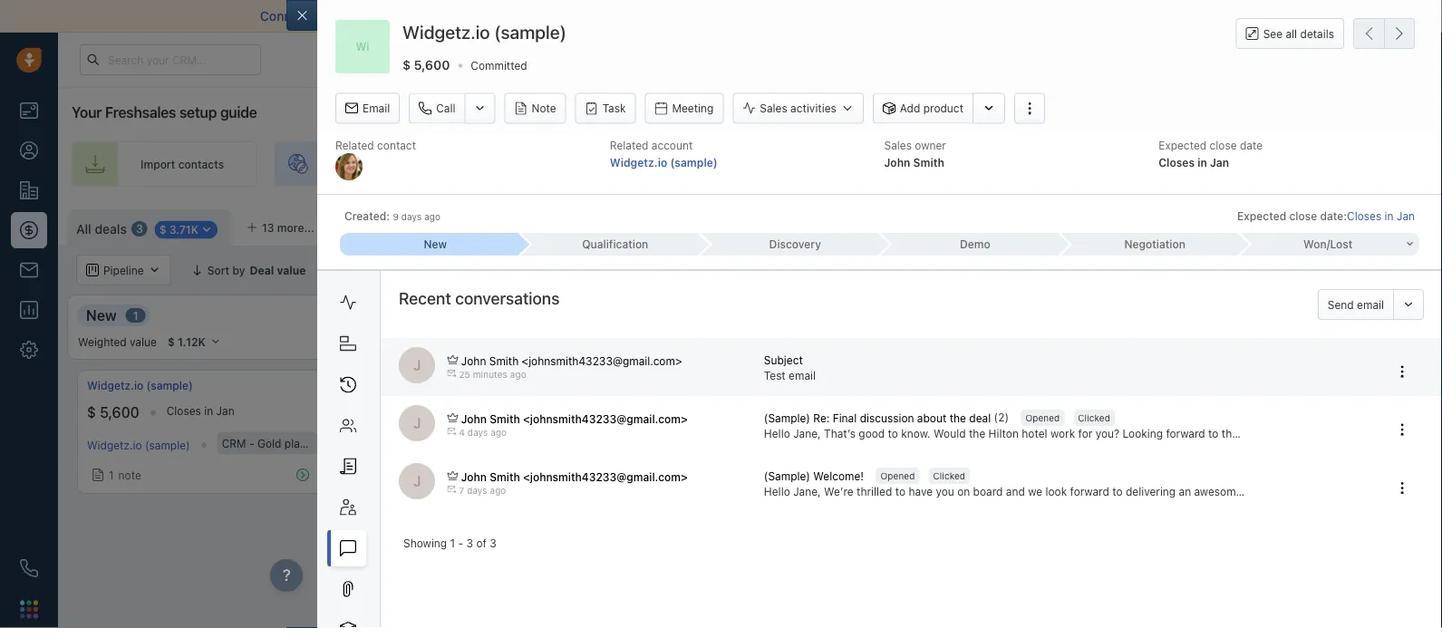 Task type: vqa. For each thing, say whether or not it's contained in the screenshot.
Sales associated with Sales activities
yes



Task type: locate. For each thing, give the bounding box(es) containing it.
1 horizontal spatial plan
[[1425, 437, 1442, 450]]

add deal up for
[[1060, 391, 1106, 403]]

crm down closes in jan
[[222, 437, 246, 450]]

the inside '(sample) re: final discussion about the deal (2)'
[[950, 412, 966, 424]]

$ 5,600 left closes in jan
[[87, 404, 139, 421]]

meeting.
[[1241, 427, 1286, 440]]

5,600
[[414, 57, 450, 72], [100, 404, 139, 421]]

2 vertical spatial john smith <johnsmith43233@gmail.com>
[[461, 470, 688, 483]]

widgetz.io (sample) up closes in jan
[[87, 379, 193, 392]]

1 vertical spatial (sample)
[[764, 470, 810, 482]]

qualification down applied
[[380, 306, 466, 324]]

- down closes in 7 days
[[1390, 437, 1395, 450]]

(sample) inside 'link'
[[764, 470, 810, 482]]

<johnsmith43233@gmail.com> for (sample) welcome!
[[523, 470, 688, 483]]

0 vertical spatial container_wx8msf4aqz5i3rn1 image
[[667, 157, 682, 171]]

2 john smith <johnsmith43233@gmail.com> from the top
[[461, 412, 688, 425]]

leads right website
[[430, 158, 459, 170]]

send
[[1328, 298, 1354, 311]]

2 outgoing image from the top
[[447, 485, 456, 494]]

note button
[[504, 93, 566, 124]]

expected inside expected close date closes in jan
[[1159, 139, 1207, 152]]

0 horizontal spatial expected
[[1159, 139, 1207, 152]]

closes for $ 3,200
[[1314, 405, 1349, 417]]

ago for subject
[[510, 369, 526, 380]]

acme down $ 100
[[382, 437, 410, 449]]

widgetz.io (sample) up committed
[[402, 21, 566, 43]]

see
[[1263, 27, 1283, 40]]

closes
[[1159, 156, 1195, 168], [1347, 210, 1381, 222], [167, 405, 201, 417], [446, 405, 481, 417], [1314, 405, 1349, 417]]

0 horizontal spatial note
[[118, 469, 141, 481]]

acme inc (sample) down 100
[[382, 437, 477, 449]]

1 vertical spatial sales
[[884, 139, 912, 152]]

in
[[1197, 156, 1207, 168], [374, 158, 384, 170], [1385, 210, 1394, 222], [204, 405, 213, 417], [484, 405, 493, 417], [1352, 405, 1361, 417]]

0 vertical spatial expected
[[1159, 139, 1207, 152]]

1 techcave from the top
[[1234, 379, 1284, 392]]

techcave (sample) down 3,200
[[1234, 439, 1331, 451]]

deliverability
[[461, 9, 537, 24]]

3 right all deals link
[[136, 223, 143, 235]]

(sample) re: final discussion about the deal button
[[764, 410, 994, 426]]

1 horizontal spatial 5,600
[[414, 57, 450, 72]]

jan inside expected close date closes in jan
[[1210, 156, 1229, 168]]

1 horizontal spatial container_wx8msf4aqz5i3rn1 image
[[1135, 218, 1148, 231]]

meeting button
[[645, 93, 724, 124]]

days right 9
[[401, 211, 422, 222]]

container_wx8msf4aqz5i3rn1 image inside quotas and forecasting link
[[1182, 264, 1195, 276]]

3 down 7 days ago
[[490, 536, 496, 549]]

(sample) up committed
[[494, 21, 566, 43]]

1 vertical spatial 7
[[459, 486, 464, 496]]

team down account
[[636, 158, 663, 170]]

your inside 'link'
[[610, 158, 633, 170]]

2 gold from the left
[[1398, 437, 1422, 450]]

crm for $ 5,600
[[222, 437, 246, 450]]

techcave inside techcave (sample) link
[[1234, 379, 1284, 392]]

sales left owner
[[884, 139, 912, 152]]

new inside new link
[[424, 238, 447, 251]]

add down test
[[780, 391, 800, 403]]

email inside subject test email
[[789, 369, 816, 382]]

connect your mailbox to improve deliverability and enable 2-way sync of email conversations.
[[260, 9, 820, 24]]

1 vertical spatial acme inc (sample)
[[382, 437, 477, 449]]

0 vertical spatial acme inc (sample)
[[382, 379, 479, 392]]

send email button
[[1318, 289, 1393, 320]]

0 vertical spatial import
[[140, 158, 175, 170]]

add inside 'button'
[[1378, 218, 1399, 231]]

import inside import contacts link
[[140, 158, 175, 170]]

team down owner
[[906, 158, 932, 170]]

0 horizontal spatial close
[[1210, 139, 1237, 152]]

0 horizontal spatial 1 note
[[109, 469, 141, 481]]

1 filter applied button
[[318, 255, 436, 286]]

1 horizontal spatial note
[[413, 465, 436, 478]]

widgetz.io (sample) link down closes in jan
[[87, 439, 190, 451]]

5,600 left closes in jan
[[100, 404, 139, 421]]

committed
[[471, 59, 527, 72]]

1 crm from the left
[[222, 437, 246, 450]]

0 horizontal spatial qualification
[[380, 306, 466, 324]]

john right meeting.
[[1289, 427, 1314, 440]]

0 horizontal spatial container_wx8msf4aqz5i3rn1 image
[[667, 157, 682, 171]]

crm down closes in 7 days
[[1363, 437, 1387, 450]]

1 vertical spatial qualification
[[380, 306, 466, 324]]

clicked down would
[[933, 470, 965, 481]]

plan for 3,200
[[1425, 437, 1442, 450]]

acme inc (sample) down outgoing icon
[[382, 379, 479, 392]]

mailbox
[[344, 9, 390, 24]]

container_wx8msf4aqz5i3rn1 image up negotiation 'link'
[[1135, 218, 1148, 231]]

import inside import deals button
[[1239, 218, 1273, 231]]

recent
[[399, 288, 451, 308]]

close left the 'date' on the top of page
[[1210, 139, 1237, 152]]

add deal inside 'button'
[[1378, 218, 1424, 231]]

1
[[349, 264, 355, 276], [133, 309, 138, 322], [1329, 309, 1334, 322], [403, 465, 408, 478], [109, 469, 114, 481], [450, 536, 455, 549]]

0 horizontal spatial 3
[[136, 223, 143, 235]]

0 vertical spatial all
[[76, 221, 91, 236]]

outgoing image
[[447, 427, 456, 436], [447, 485, 456, 494]]

expected up "sequence"
[[1159, 139, 1207, 152]]

1 horizontal spatial new
[[424, 238, 447, 251]]

2 vertical spatial <johnsmith43233@gmail.com>
[[523, 470, 688, 483]]

showing
[[403, 536, 447, 549]]

(sample) down account
[[670, 156, 718, 168]]

1 vertical spatial close
[[1289, 210, 1317, 222]]

3 right showing
[[466, 536, 473, 549]]

deals down import contacts link
[[95, 221, 127, 236]]

clicked
[[1078, 412, 1110, 423], [933, 470, 965, 481]]

clicked up for
[[1078, 412, 1110, 423]]

gold for $ 3,200
[[1398, 437, 1422, 450]]

john up 7 days ago
[[461, 470, 487, 483]]

1 horizontal spatial expected
[[1237, 210, 1286, 222]]

smith down owner
[[913, 156, 944, 168]]

1 vertical spatial all
[[467, 264, 481, 276]]

3 john smith <johnsmith43233@gmail.com> from the top
[[461, 470, 688, 483]]

(sample) for (sample) welcome!
[[764, 470, 810, 482]]

2 crm from the left
[[1363, 437, 1387, 450]]

1 horizontal spatial of
[[682, 9, 694, 24]]

filter
[[358, 264, 382, 276]]

all deals link
[[76, 220, 127, 238]]

0 horizontal spatial 5,600
[[100, 404, 139, 421]]

email
[[363, 102, 390, 115]]

import for import deals
[[1239, 218, 1273, 231]]

0 horizontal spatial of
[[476, 536, 487, 549]]

- left monthly
[[249, 437, 254, 450]]

1 vertical spatial inc
[[413, 437, 429, 449]]

deal up for
[[1083, 391, 1106, 403]]

1 vertical spatial <johnsmith43233@gmail.com>
[[523, 412, 688, 425]]

deals
[[1276, 218, 1304, 231], [95, 221, 127, 236]]

in for bring in website leads
[[374, 158, 384, 170]]

0 vertical spatial john smith <johnsmith43233@gmail.com>
[[461, 354, 682, 367]]

john down add product button
[[884, 156, 910, 168]]

1 horizontal spatial sales
[[884, 139, 912, 152]]

1 horizontal spatial 7
[[1364, 405, 1370, 417]]

1 horizontal spatial qualification
[[582, 238, 648, 251]]

2 acme inc (sample) link from the top
[[382, 437, 477, 449]]

and right quotas
[[1240, 264, 1259, 276]]

your for mailbox
[[314, 9, 341, 24]]

1 horizontal spatial email
[[789, 369, 816, 382]]

3,200
[[1247, 404, 1287, 421]]

wrapper image
[[1438, 462, 1442, 488]]

ago up new link
[[424, 211, 440, 222]]

all deal owners
[[467, 264, 547, 276]]

techcave (sample) link
[[1234, 378, 1333, 393]]

deal left (2)
[[969, 412, 991, 424]]

$ 100
[[382, 404, 419, 421]]

1 vertical spatial expected
[[1237, 210, 1286, 222]]

2 horizontal spatial jan
[[1397, 210, 1415, 222]]

0 vertical spatial (sample)
[[764, 412, 810, 424]]

qualification down invite your team 'link'
[[582, 238, 648, 251]]

1 horizontal spatial opened
[[1025, 412, 1060, 423]]

deal
[[1402, 218, 1424, 231], [484, 264, 506, 276], [803, 391, 826, 403], [1083, 391, 1106, 403], [969, 412, 991, 424]]

(sample) down closes in nov
[[432, 437, 477, 449]]

subject
[[764, 353, 803, 366]]

add deal up re:
[[780, 391, 826, 403]]

add inside button
[[900, 102, 920, 115]]

team inside 'route leads to your team' link
[[906, 158, 932, 170]]

5,600 inside "widgetz.io (sample)" dialog
[[414, 57, 450, 72]]

sales left activities
[[760, 102, 787, 115]]

opened down know.
[[880, 470, 915, 481]]

0 horizontal spatial deals
[[95, 221, 127, 236]]

1 gold from the left
[[257, 437, 281, 450]]

1 horizontal spatial gold
[[1398, 437, 1422, 450]]

your left "mailbox"
[[314, 9, 341, 24]]

subject link
[[764, 352, 803, 368]]

0 horizontal spatial email
[[697, 9, 729, 24]]

plan
[[284, 437, 306, 450], [1425, 437, 1442, 450]]

0 horizontal spatial team
[[636, 158, 663, 170]]

close left date:
[[1289, 210, 1317, 222]]

the left hilton
[[969, 427, 985, 440]]

guide
[[220, 104, 257, 121]]

new up applied
[[424, 238, 447, 251]]

acme up $ 100
[[382, 379, 411, 392]]

-
[[249, 437, 254, 450], [1390, 437, 1395, 450], [458, 536, 463, 549]]

1 vertical spatial $ 5,600
[[87, 404, 139, 421]]

import
[[140, 158, 175, 170], [1239, 218, 1273, 231]]

product
[[923, 102, 964, 115]]

1 horizontal spatial $ 5,600
[[402, 57, 450, 72]]

deals inside button
[[1276, 218, 1304, 231]]

1 vertical spatial outgoing image
[[447, 485, 456, 494]]

1 vertical spatial clicked
[[933, 470, 965, 481]]

sales inside sales owner john smith
[[884, 139, 912, 152]]

add deal up search field
[[1378, 218, 1424, 231]]

1 outgoing image from the top
[[447, 427, 456, 436]]

import for import contacts
[[140, 158, 175, 170]]

2 (sample) from the top
[[764, 470, 810, 482]]

days
[[401, 211, 422, 222], [1373, 405, 1397, 417], [468, 427, 488, 438], [467, 486, 487, 496]]

showing 1 - 3 of 3
[[403, 536, 496, 549]]

add deal button
[[1353, 209, 1433, 240]]

all
[[1286, 27, 1297, 40]]

1 vertical spatial acme inc (sample) link
[[382, 437, 477, 449]]

deals up won
[[1276, 218, 1304, 231]]

close image
[[1415, 12, 1424, 21]]

add left the product
[[900, 102, 920, 115]]

in inside expected close date closes in jan
[[1197, 156, 1207, 168]]

smith for (sample) re: final discussion about the deal
[[490, 412, 520, 425]]

container_wx8msf4aqz5i3rn1 image inside settings popup button
[[1135, 218, 1148, 231]]

0 vertical spatial techcave (sample)
[[1234, 379, 1333, 392]]

13 more... button
[[237, 215, 324, 240]]

related for related account widgetz.io (sample)
[[610, 139, 648, 152]]

(sample) inside '(sample) re: final discussion about the deal (2)'
[[764, 412, 810, 424]]

leads
[[430, 158, 459, 170], [835, 158, 863, 170]]

gold for $ 5,600
[[257, 437, 281, 450]]

1 horizontal spatial import
[[1239, 218, 1273, 231]]

expected close date: closes in jan
[[1237, 210, 1415, 222]]

0 vertical spatial acme
[[382, 379, 411, 392]]

container_wx8msf4aqz5i3rn1 image inside all deal owners button
[[447, 264, 460, 276]]

john for (sample) welcome!
[[461, 470, 487, 483]]

widgetz.io (sample) down closes in jan
[[87, 439, 190, 451]]

ago right minutes
[[510, 369, 526, 380]]

0 horizontal spatial all
[[76, 221, 91, 236]]

2 vertical spatial email
[[789, 369, 816, 382]]

widgetz.io (sample) dialog
[[286, 0, 1442, 628]]

expected up quotas and forecasting
[[1237, 210, 1286, 222]]

0 horizontal spatial 7
[[459, 486, 464, 496]]

0 vertical spatial jan
[[1210, 156, 1229, 168]]

wi
[[356, 40, 369, 53]]

forward
[[1166, 427, 1205, 440]]

outgoing image left 4
[[447, 427, 456, 436]]

improve
[[409, 9, 457, 24]]

- inside "widgetz.io (sample)" dialog
[[458, 536, 463, 549]]

qualification
[[582, 238, 648, 251], [380, 306, 466, 324]]

crm
[[222, 437, 246, 450], [1363, 437, 1387, 450]]

invite your team link
[[509, 141, 714, 187]]

0 vertical spatial 7
[[1364, 405, 1370, 417]]

2 techcave (sample) from the top
[[1234, 439, 1331, 451]]

1 horizontal spatial jan
[[1210, 156, 1229, 168]]

1 vertical spatial widgetz.io (sample)
[[87, 379, 193, 392]]

0 vertical spatial qualification
[[582, 238, 648, 251]]

and left enable
[[541, 9, 563, 24]]

$ inside "widgetz.io (sample)" dialog
[[402, 57, 411, 72]]

container_wx8msf4aqz5i3rn1 image inside invite your team 'link'
[[667, 157, 682, 171]]

note for $ 100
[[413, 465, 436, 478]]

2 related from the left
[[610, 139, 648, 152]]

negotiation
[[1124, 238, 1185, 251]]

0 horizontal spatial jan
[[216, 405, 234, 417]]

add deal
[[1378, 218, 1424, 231], [780, 391, 826, 403], [1060, 391, 1106, 403]]

negotiation link
[[1060, 233, 1239, 256]]

1 horizontal spatial close
[[1289, 210, 1317, 222]]

techcave down $ 3,200
[[1234, 439, 1283, 451]]

john up 4 days ago
[[461, 412, 487, 425]]

2 vertical spatial jan
[[216, 405, 234, 417]]

widgetz.io (sample) link up closes in jan
[[87, 378, 193, 393]]

1 acme from the top
[[382, 379, 411, 392]]

smith for subject
[[489, 354, 519, 367]]

email image
[[1263, 52, 1275, 67]]

create sales sequence link
[[983, 141, 1203, 187]]

inc down 100
[[413, 437, 429, 449]]

1 vertical spatial and
[[1240, 264, 1259, 276]]

related up the invite your team
[[610, 139, 648, 152]]

your freshsales setup guide
[[72, 104, 257, 121]]

0 vertical spatial outgoing image
[[447, 427, 456, 436]]

0 horizontal spatial your
[[314, 9, 341, 24]]

1 leads from the left
[[430, 158, 459, 170]]

call
[[436, 102, 455, 115]]

5,600 up the call button
[[414, 57, 450, 72]]

close inside expected close date closes in jan
[[1210, 139, 1237, 152]]

email down subject button
[[789, 369, 816, 382]]

0 vertical spatial opened
[[1025, 412, 1060, 423]]

opened up hello jane, that's good to know. would the hilton hotel work for you? looking forward to the meeting. john
[[1025, 412, 1060, 423]]

o
[[346, 221, 355, 234]]

0 vertical spatial clicked
[[1078, 412, 1110, 423]]

1 vertical spatial container_wx8msf4aqz5i3rn1 image
[[1135, 218, 1148, 231]]

1 horizontal spatial 1 note
[[403, 465, 436, 478]]

created: 9 days ago
[[344, 210, 440, 222]]

1 vertical spatial john smith <johnsmith43233@gmail.com>
[[461, 412, 688, 425]]

(sample)
[[494, 21, 566, 43], [670, 156, 718, 168], [146, 379, 193, 392], [433, 379, 479, 392], [1287, 379, 1333, 392], [432, 437, 477, 449], [354, 437, 399, 450], [145, 439, 190, 451], [1286, 439, 1331, 451]]

outgoing image
[[447, 369, 456, 378]]

container_wx8msf4aqz5i3rn1 image
[[667, 157, 682, 171], [1135, 218, 1148, 231]]

1 vertical spatial 5,600
[[100, 404, 139, 421]]

import contacts
[[140, 158, 224, 170]]

- for $ 3,200
[[1390, 437, 1395, 450]]

2 horizontal spatial your
[[879, 158, 903, 170]]

1 horizontal spatial leads
[[835, 158, 863, 170]]

ago down 4 days ago
[[490, 486, 506, 496]]

ago inside created: 9 days ago
[[424, 211, 440, 222]]

1 horizontal spatial team
[[906, 158, 932, 170]]

to right forward
[[1208, 427, 1219, 440]]

smith up 7 days ago
[[490, 470, 520, 483]]

ago down nov
[[491, 427, 507, 438]]

0 vertical spatial $ 5,600
[[402, 57, 450, 72]]

(sample) up closes in jan
[[146, 379, 193, 392]]

import left contacts on the left
[[140, 158, 175, 170]]

the up would
[[950, 412, 966, 424]]

1 team from the left
[[636, 158, 663, 170]]

/
[[1327, 238, 1330, 251]]

1 vertical spatial acme
[[382, 437, 410, 449]]

the
[[950, 412, 966, 424], [969, 427, 985, 440], [1222, 427, 1238, 440]]

team
[[636, 158, 663, 170], [906, 158, 932, 170]]

sales owner john smith
[[884, 139, 946, 168]]

0 vertical spatial new
[[424, 238, 447, 251]]

john
[[884, 156, 910, 168], [461, 354, 486, 367], [461, 412, 487, 425], [1289, 427, 1314, 440], [461, 470, 487, 483]]

smith up 4 days ago
[[490, 412, 520, 425]]

0 horizontal spatial related
[[335, 139, 374, 152]]

techcave up $ 3,200
[[1234, 379, 1284, 392]]

1 related from the left
[[335, 139, 374, 152]]

1 inc from the top
[[414, 379, 430, 392]]

$ for techcave (sample)
[[1234, 404, 1244, 421]]

1 vertical spatial new
[[86, 306, 117, 324]]

1 john smith <johnsmith43233@gmail.com> from the top
[[461, 354, 682, 367]]

0 horizontal spatial add deal
[[780, 391, 826, 403]]

add
[[900, 102, 920, 115], [1378, 218, 1399, 231], [780, 391, 800, 403], [1060, 391, 1081, 403]]

email
[[697, 9, 729, 24], [1357, 298, 1384, 311], [789, 369, 816, 382]]

deals for import
[[1276, 218, 1304, 231]]

(sample) for (sample) re: final discussion about the deal (2)
[[764, 412, 810, 424]]

1 acme inc (sample) from the top
[[382, 379, 479, 392]]

inc
[[414, 379, 430, 392], [413, 437, 429, 449]]

all inside all deal owners button
[[467, 264, 481, 276]]

your for team
[[610, 158, 633, 170]]

1 vertical spatial of
[[476, 536, 487, 549]]

1 horizontal spatial and
[[1240, 264, 1259, 276]]

add up the work
[[1060, 391, 1081, 403]]

see all details
[[1263, 27, 1334, 40]]

see all details button
[[1236, 18, 1344, 49]]

expected for expected close date
[[1159, 139, 1207, 152]]

conversations.
[[732, 9, 820, 24]]

email right send
[[1357, 298, 1384, 311]]

of down 7 days ago
[[476, 536, 487, 549]]

- right showing
[[458, 536, 463, 549]]

enable
[[566, 9, 606, 24]]

(sample) down $ 100
[[354, 437, 399, 450]]

close
[[1210, 139, 1237, 152], [1289, 210, 1317, 222]]

1 plan from the left
[[284, 437, 306, 450]]

(sample) up closes in 7 days
[[1287, 379, 1333, 392]]

john up 25
[[461, 354, 486, 367]]

the left meeting.
[[1222, 427, 1238, 440]]

demo
[[960, 238, 990, 251]]

1 inside "widgetz.io (sample)" dialog
[[450, 536, 455, 549]]

1 horizontal spatial all
[[467, 264, 481, 276]]

jan
[[1210, 156, 1229, 168], [1397, 210, 1415, 222], [216, 405, 234, 417]]

email right sync
[[697, 9, 729, 24]]

(sample) down 3,200
[[1286, 439, 1331, 451]]

acme inc (sample) link down 100
[[382, 437, 477, 449]]

ago for (sample) re: final discussion about the deal
[[491, 427, 507, 438]]

related inside related account widgetz.io (sample)
[[610, 139, 648, 152]]

ago for (sample) welcome!
[[490, 486, 506, 496]]

3 inside all deals 3
[[136, 223, 143, 235]]

acme inc (sample) link down outgoing icon
[[382, 378, 479, 393]]

of right sync
[[682, 9, 694, 24]]

expected
[[1159, 139, 1207, 152], [1237, 210, 1286, 222]]

in for closes in 7 days
[[1352, 405, 1361, 417]]

deal inside '(sample) re: final discussion about the deal (2)'
[[969, 412, 991, 424]]

1 note for 5,600
[[109, 469, 141, 481]]

2 acme inc (sample) from the top
[[382, 437, 477, 449]]

2 plan from the left
[[1425, 437, 1442, 450]]

new down all deals link
[[86, 306, 117, 324]]

0 horizontal spatial sales
[[760, 102, 787, 115]]

deals for all
[[95, 221, 127, 236]]

container_wx8msf4aqz5i3rn1 image
[[329, 264, 342, 276], [447, 264, 460, 276], [1182, 264, 1195, 276], [762, 391, 775, 403], [1042, 391, 1055, 403], [386, 465, 399, 478], [92, 469, 104, 481]]

1 horizontal spatial -
[[458, 536, 463, 549]]

container_wx8msf4aqz5i3rn1 image inside 1 filter applied 'button'
[[329, 264, 342, 276]]

1 vertical spatial email
[[1357, 298, 1384, 311]]

techcave (sample) up 3,200
[[1234, 379, 1333, 392]]

know.
[[901, 427, 931, 440]]

2 team from the left
[[906, 158, 932, 170]]

7 inside "widgetz.io (sample)" dialog
[[459, 486, 464, 496]]

recent conversations
[[399, 288, 560, 308]]

outgoing image left 7 days ago
[[447, 485, 456, 494]]

john smith <johnsmith43233@gmail.com> for (sample) welcome!
[[461, 470, 688, 483]]

1 (sample) from the top
[[764, 412, 810, 424]]

1 horizontal spatial related
[[610, 139, 648, 152]]

3
[[136, 223, 143, 235], [466, 536, 473, 549], [490, 536, 496, 549]]

related up bring at top
[[335, 139, 374, 152]]

2 horizontal spatial add deal
[[1378, 218, 1424, 231]]



Task type: describe. For each thing, give the bounding box(es) containing it.
discussion
[[860, 412, 914, 424]]

forecasting
[[1262, 264, 1324, 276]]

owners
[[509, 264, 547, 276]]

⌘
[[333, 221, 343, 234]]

connect your mailbox link
[[260, 9, 394, 24]]

2 vertical spatial widgetz.io (sample) link
[[87, 439, 190, 451]]

all for deals
[[76, 221, 91, 236]]

re:
[[813, 412, 830, 424]]

to left sales owner john smith
[[866, 158, 876, 170]]

setup
[[179, 104, 217, 121]]

create
[[1052, 158, 1087, 170]]

route leads to your team link
[[732, 141, 965, 187]]

closes in jan
[[167, 405, 234, 417]]

in for closes in nov
[[484, 405, 493, 417]]

subject test email
[[764, 353, 816, 382]]

outgoing image for (sample) re: final discussion about the deal
[[447, 427, 456, 436]]

won
[[1303, 238, 1327, 251]]

freshworks switcher image
[[20, 600, 38, 618]]

send email
[[1328, 298, 1384, 311]]

settings
[[1152, 218, 1196, 231]]

john smith <johnsmith43233@gmail.com> for subject
[[461, 354, 682, 367]]

0 horizontal spatial $ 5,600
[[87, 404, 139, 421]]

(sample) inside related account widgetz.io (sample)
[[670, 156, 718, 168]]

2 horizontal spatial 3
[[490, 536, 496, 549]]

- for $ 5,600
[[249, 437, 254, 450]]

jan for expected close date closes in jan
[[1210, 156, 1229, 168]]

(sample) welcome! link
[[764, 468, 867, 484]]

Search your CRM... text field
[[80, 44, 261, 75]]

25
[[459, 369, 470, 380]]

smith inside sales owner john smith
[[913, 156, 944, 168]]

owner
[[915, 139, 946, 152]]

import deals
[[1239, 218, 1304, 231]]

1 techcave (sample) from the top
[[1234, 379, 1333, 392]]

way
[[623, 9, 647, 24]]

$ for widgetz.io (sample)
[[87, 404, 96, 421]]

widgetz.io inside related account widgetz.io (sample)
[[610, 156, 667, 168]]

related account widgetz.io (sample)
[[610, 139, 718, 168]]

2 techcave from the top
[[1234, 439, 1283, 451]]

email inside button
[[1357, 298, 1384, 311]]

john inside sales owner john smith
[[884, 156, 910, 168]]

import contacts link
[[72, 141, 257, 187]]

1 inside 1 filter applied 'button'
[[349, 264, 355, 276]]

hello jane, that's good to know. would the hilton hotel work for you? looking forward to the meeting. john
[[764, 427, 1314, 440]]

for
[[1078, 427, 1092, 440]]

plan for 5,600
[[284, 437, 306, 450]]

team inside invite your team 'link'
[[636, 158, 663, 170]]

days inside created: 9 days ago
[[401, 211, 422, 222]]

crm for $ 3,200
[[1363, 437, 1387, 450]]

invite your team
[[578, 158, 663, 170]]

monthly
[[309, 437, 350, 450]]

john for (sample) re: final discussion about the deal
[[461, 412, 487, 425]]

that's
[[824, 427, 856, 440]]

created:
[[344, 210, 390, 222]]

4 days ago
[[459, 427, 507, 438]]

to right "mailbox"
[[394, 9, 406, 24]]

Search field
[[1344, 255, 1435, 286]]

(sample) re: final discussion about the deal (2)
[[764, 410, 1009, 424]]

expected for expected close date:
[[1237, 210, 1286, 222]]

account
[[652, 139, 693, 152]]

100
[[394, 404, 419, 421]]

(sample) down outgoing icon
[[433, 379, 479, 392]]

conversations
[[455, 288, 560, 308]]

1 vertical spatial widgetz.io (sample) link
[[87, 378, 193, 393]]

1 horizontal spatial the
[[969, 427, 985, 440]]

hello
[[764, 427, 790, 440]]

13 more...
[[262, 221, 314, 234]]

2 vertical spatial widgetz.io (sample)
[[87, 439, 190, 451]]

discovery
[[769, 238, 821, 251]]

closes for $ 5,600
[[167, 405, 201, 417]]

good
[[859, 427, 885, 440]]

close for date:
[[1289, 210, 1317, 222]]

quotas and forecasting
[[1199, 264, 1324, 276]]

hilton
[[989, 427, 1019, 440]]

deal inside 'button'
[[1402, 218, 1424, 231]]

2 inc from the top
[[413, 437, 429, 449]]

expected close date closes in jan
[[1159, 139, 1263, 168]]

$ for acme inc (sample)
[[382, 404, 391, 421]]

route leads to your team
[[801, 158, 932, 170]]

john for subject
[[461, 354, 486, 367]]

<johnsmith43233@gmail.com> for subject
[[522, 354, 682, 367]]

of inside "widgetz.io (sample)" dialog
[[476, 536, 487, 549]]

discovery link
[[700, 233, 880, 256]]

(sample) down closes in jan
[[145, 439, 190, 451]]

minutes
[[473, 369, 507, 380]]

close for date
[[1210, 139, 1237, 152]]

sales for sales activities
[[760, 102, 787, 115]]

applied
[[385, 264, 424, 276]]

in for closes in jan
[[204, 405, 213, 417]]

work
[[1050, 427, 1075, 440]]

$ 5,600 inside "widgetz.io (sample)" dialog
[[402, 57, 450, 72]]

quotas and forecasting link
[[1182, 255, 1342, 286]]

note for $ 5,600
[[118, 469, 141, 481]]

days up the crm - gold plan
[[1373, 405, 1397, 417]]

email button
[[335, 93, 400, 124]]

sequence
[[1120, 158, 1171, 170]]

deal up re:
[[803, 391, 826, 403]]

note
[[532, 102, 556, 115]]

john smith <johnsmith43233@gmail.com> for (sample) re: final discussion about the deal
[[461, 412, 688, 425]]

jane,
[[793, 427, 821, 440]]

2 leads from the left
[[835, 158, 863, 170]]

0 horizontal spatial and
[[541, 9, 563, 24]]

closes in nov
[[446, 405, 516, 417]]

(sample) re: final discussion about the deal link
[[764, 410, 994, 426]]

1 horizontal spatial add deal
[[1060, 391, 1106, 403]]

0 vertical spatial of
[[682, 9, 694, 24]]

closes in 7 days
[[1314, 405, 1397, 417]]

2 horizontal spatial the
[[1222, 427, 1238, 440]]

7 days ago
[[459, 486, 506, 496]]

invite
[[578, 158, 607, 170]]

13
[[262, 221, 274, 234]]

all for deal
[[467, 264, 481, 276]]

days down 4 days ago
[[467, 486, 487, 496]]

widgetz.io (sample) inside dialog
[[402, 21, 566, 43]]

days right 4
[[468, 427, 488, 438]]

0 horizontal spatial new
[[86, 306, 117, 324]]

0 vertical spatial widgetz.io (sample) link
[[610, 156, 718, 168]]

test
[[764, 369, 786, 382]]

crm - gold plan
[[1363, 437, 1442, 450]]

import deals button
[[1214, 209, 1313, 240]]

smith for (sample) welcome!
[[490, 470, 520, 483]]

phone image
[[20, 559, 38, 577]]

route
[[801, 158, 832, 170]]

1 acme inc (sample) link from the top
[[382, 378, 479, 393]]

1 note for 100
[[403, 465, 436, 478]]

related for related contact
[[335, 139, 374, 152]]

1 horizontal spatial 3
[[466, 536, 473, 549]]

looking
[[1123, 427, 1163, 440]]

task
[[602, 102, 626, 115]]

2-
[[610, 9, 623, 24]]

call button
[[409, 93, 465, 124]]

1 filter applied
[[349, 264, 424, 276]]

jan for expected close date: closes in jan
[[1397, 210, 1415, 222]]

demo link
[[880, 233, 1060, 256]]

to down discussion
[[888, 427, 898, 440]]

9
[[393, 211, 399, 222]]

closes inside expected close date closes in jan
[[1159, 156, 1195, 168]]

closes for $ 100
[[446, 405, 481, 417]]

2 acme from the top
[[382, 437, 410, 449]]

freshsales
[[105, 104, 176, 121]]

0 horizontal spatial clicked
[[933, 470, 965, 481]]

website
[[387, 158, 428, 170]]

qualification inside "widgetz.io (sample)" dialog
[[582, 238, 648, 251]]

date:
[[1320, 210, 1347, 222]]

all deals 3
[[76, 221, 143, 236]]

import deals group
[[1214, 209, 1344, 240]]

<johnsmith43233@gmail.com> for (sample) re: final discussion about the deal
[[523, 412, 688, 425]]

add product
[[900, 102, 964, 115]]

1 vertical spatial opened
[[880, 470, 915, 481]]

sales for sales owner john smith
[[884, 139, 912, 152]]

connect
[[260, 9, 311, 24]]

create sales sequence
[[1052, 158, 1171, 170]]

phone element
[[11, 550, 47, 586]]

sales activities
[[760, 102, 836, 115]]

your
[[72, 104, 102, 121]]

deal inside button
[[484, 264, 506, 276]]

outgoing image for (sample) welcome!
[[447, 485, 456, 494]]

hotel
[[1022, 427, 1047, 440]]

new link
[[340, 233, 520, 256]]

closes in jan link
[[1347, 208, 1415, 224]]



